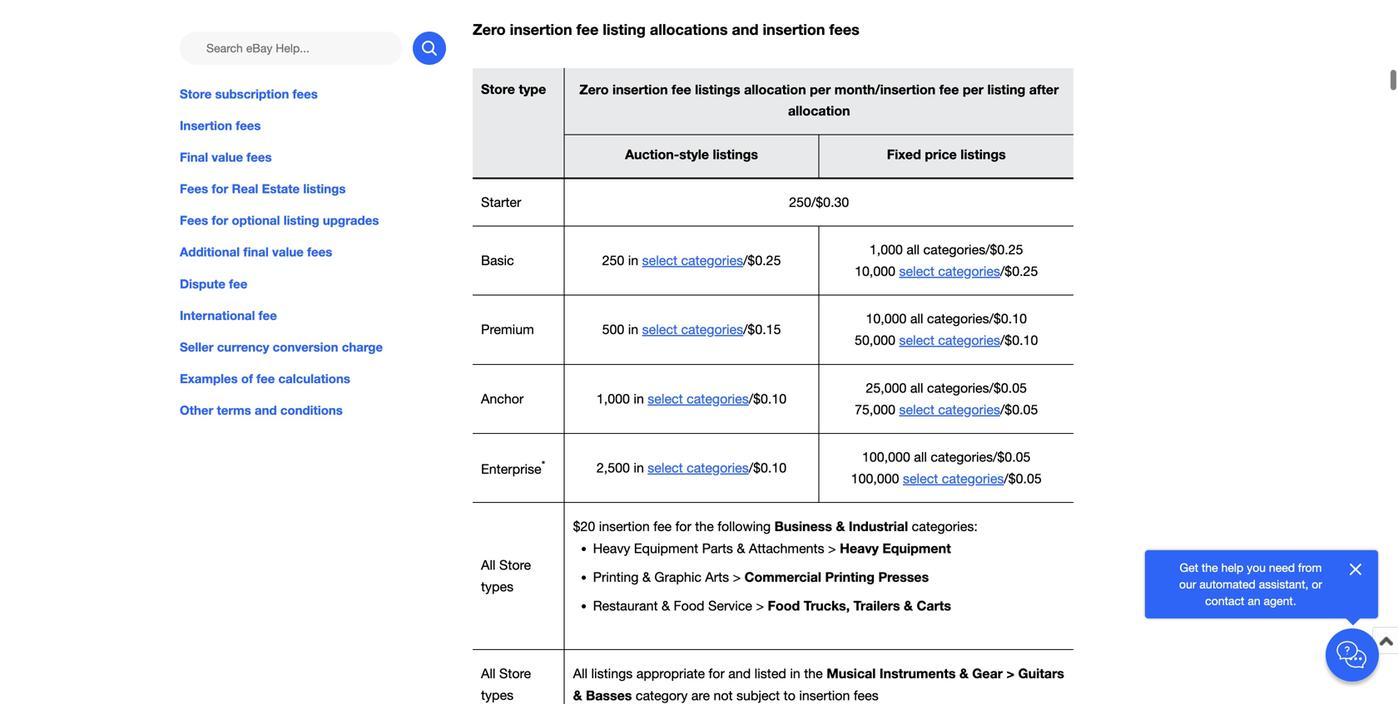 Task type: locate. For each thing, give the bounding box(es) containing it.
categories up categories:
[[942, 471, 1004, 487]]

1,000 for all
[[870, 242, 903, 258]]

1,000 for in
[[597, 391, 630, 407]]

calculations
[[278, 372, 350, 387]]

graphic
[[654, 570, 702, 586]]

select up categories:
[[903, 471, 938, 487]]

& inside heavy equipment parts & attachments > heavy equipment
[[737, 542, 745, 557]]

select categories link down categories/$0.10
[[899, 333, 1000, 348]]

are
[[691, 689, 710, 704]]

&
[[836, 519, 845, 535], [737, 542, 745, 557], [642, 570, 651, 586], [904, 599, 913, 614], [662, 599, 670, 614], [960, 666, 969, 682], [573, 688, 582, 704]]

1 horizontal spatial zero
[[579, 81, 609, 97]]

1 vertical spatial zero
[[579, 81, 609, 97]]

0 horizontal spatial value
[[212, 150, 243, 165]]

1 all store types from the top
[[481, 558, 531, 595]]

/$0.05 inside 100,000 all categories/$0.05 100,000 select categories /$0.05
[[1004, 471, 1042, 487]]

listings down final value fees 'link'
[[303, 182, 346, 197]]

auction-
[[625, 146, 679, 162]]

fees inside store subscription fees link
[[293, 87, 318, 102]]

insertion for listings
[[613, 81, 668, 97]]

1 vertical spatial /$0.05
[[1004, 471, 1042, 487]]

insertion fees link
[[180, 117, 446, 135]]

printing up the trucks,
[[825, 570, 875, 586]]

all for 10,000
[[910, 311, 923, 327]]

commercial
[[745, 570, 822, 586]]

select categories link up 500 in select categories /$0.15
[[642, 253, 743, 268]]

style
[[679, 146, 709, 162]]

select right 50,000
[[899, 333, 935, 348]]

> for trailers
[[756, 599, 764, 614]]

/$0.25 down 'categories/$0.25'
[[1000, 264, 1038, 279]]

equipment up graphic
[[634, 542, 698, 557]]

1,000 inside '1,000 all categories/$0.25 10,000 select categories /$0.25'
[[870, 242, 903, 258]]

zero for zero insertion fee listing allocations and insertion fees
[[473, 21, 506, 38]]

1 horizontal spatial per
[[963, 81, 984, 97]]

/$0.10 for 100,000 all categories/$0.05 100,000 select categories /$0.05
[[749, 461, 787, 476]]

the right get
[[1202, 561, 1218, 575]]

industrial
[[849, 519, 908, 535]]

1,000 all categories/$0.25 10,000 select categories /$0.25
[[855, 242, 1038, 279]]

for up graphic
[[675, 519, 691, 535]]

all for 1,000
[[907, 242, 920, 258]]

select inside 25,000 all categories/$0.05 75,000 select categories /$0.05
[[899, 402, 935, 418]]

fees down fees for optional listing upgrades link
[[307, 245, 332, 260]]

0 horizontal spatial heavy
[[593, 542, 630, 557]]

0 vertical spatial zero
[[473, 21, 506, 38]]

categories/$0.05 down 10,000 all categories/$0.10 50,000 select categories /$0.10
[[927, 381, 1027, 396]]

/$0.10 up the $20 insertion fee for the following business & industrial categories:
[[749, 461, 787, 476]]

select categories link up categories:
[[903, 471, 1004, 487]]

*
[[541, 459, 545, 472]]

for left real
[[212, 182, 228, 197]]

2 heavy from the left
[[593, 542, 630, 557]]

store
[[481, 81, 515, 97], [180, 87, 212, 102], [499, 558, 531, 573], [499, 667, 531, 682]]

seller currency conversion charge
[[180, 340, 383, 355]]

categories/$0.05 for 25,000 all categories/$0.05
[[927, 381, 1027, 396]]

categories down 'categories/$0.25'
[[938, 264, 1000, 279]]

& left "carts"
[[904, 599, 913, 614]]

2 horizontal spatial the
[[1202, 561, 1218, 575]]

fees inside fees for optional listing upgrades link
[[180, 213, 208, 228]]

get
[[1180, 561, 1199, 575]]

per left month
[[810, 81, 831, 97]]

our
[[1179, 578, 1196, 592]]

fees down final
[[180, 182, 208, 197]]

0 horizontal spatial per
[[810, 81, 831, 97]]

0 horizontal spatial food
[[674, 599, 705, 614]]

/$0.05 for 100,000 all categories/$0.05
[[1004, 471, 1042, 487]]

& right 'business' on the right bottom
[[836, 519, 845, 535]]

2 fees from the top
[[180, 213, 208, 228]]

parts
[[702, 542, 733, 557]]

0 horizontal spatial 1,000
[[597, 391, 630, 407]]

types
[[481, 580, 514, 595], [481, 688, 514, 704]]

categories/$0.05
[[927, 381, 1027, 396], [931, 450, 1031, 465]]

listing inside /insertion fee per listing after allocation
[[987, 81, 1026, 97]]

for up additional
[[212, 213, 228, 228]]

value down "insertion fees"
[[212, 150, 243, 165]]

the left musical
[[804, 667, 823, 682]]

get the help you need from our automated assistant, or contact an agent. tooltip
[[1172, 560, 1330, 610]]

0 horizontal spatial /$0.25
[[743, 253, 781, 268]]

fixed price listings
[[887, 146, 1006, 162]]

1 heavy from the left
[[840, 541, 879, 557]]

and right allocations
[[732, 21, 759, 38]]

categories/$0.05 inside 25,000 all categories/$0.05 75,000 select categories /$0.05
[[927, 381, 1027, 396]]

final
[[243, 245, 269, 260]]

fees inside fees for real estate listings link
[[180, 182, 208, 197]]

categories down 500 in select categories /$0.15
[[687, 391, 749, 407]]

> inside musical instruments & gear > guitars & basses
[[1007, 666, 1015, 682]]

0 vertical spatial all store types
[[481, 558, 531, 595]]

0 vertical spatial /$0.10
[[1000, 333, 1038, 348]]

0 vertical spatial 100,000
[[862, 450, 910, 465]]

2 vertical spatial the
[[804, 667, 823, 682]]

2 vertical spatial /$0.10
[[749, 461, 787, 476]]

& down following
[[737, 542, 745, 557]]

the inside the $20 insertion fee for the following business & industrial categories:
[[695, 519, 714, 535]]

service
[[708, 599, 752, 614]]

insertion for listing
[[510, 21, 572, 38]]

the up "parts"
[[695, 519, 714, 535]]

listings right price
[[961, 146, 1006, 162]]

0 horizontal spatial the
[[695, 519, 714, 535]]

& down graphic
[[662, 599, 670, 614]]

0 vertical spatial types
[[481, 580, 514, 595]]

fees for fees for optional listing upgrades
[[180, 213, 208, 228]]

0 horizontal spatial zero
[[473, 21, 506, 38]]

categories down categories/$0.10
[[938, 333, 1000, 348]]

all inside 10,000 all categories/$0.10 50,000 select categories /$0.10
[[910, 311, 923, 327]]

heavy down the $20 on the bottom left of the page
[[593, 542, 630, 557]]

1 horizontal spatial 1,000
[[870, 242, 903, 258]]

other terms and conditions
[[180, 403, 343, 418]]

1 types from the top
[[481, 580, 514, 595]]

1 vertical spatial categories/$0.05
[[931, 450, 1031, 465]]

international fee link
[[180, 307, 446, 325]]

additional final value fees link
[[180, 243, 446, 262]]

categories/$0.05 down 25,000 all categories/$0.05 75,000 select categories /$0.05
[[931, 450, 1031, 465]]

categories inside 25,000 all categories/$0.05 75,000 select categories /$0.05
[[938, 402, 1000, 418]]

basses
[[586, 688, 632, 704]]

printing up restaurant
[[593, 570, 639, 586]]

fees inside additional final value fees link
[[307, 245, 332, 260]]

1 vertical spatial listing
[[987, 81, 1026, 97]]

printing
[[825, 570, 875, 586], [593, 570, 639, 586]]

0 vertical spatial 1,000
[[870, 242, 903, 258]]

fee inside /insertion fee per listing after allocation
[[939, 81, 959, 97]]

in for 2,500
[[634, 461, 644, 476]]

1 vertical spatial the
[[1202, 561, 1218, 575]]

/$0.10 for 25,000 all categories/$0.05 75,000 select categories /$0.05
[[749, 391, 787, 407]]

allocation
[[744, 81, 806, 97], [788, 103, 850, 119]]

select right "250"
[[642, 253, 677, 268]]

for
[[212, 182, 228, 197], [212, 213, 228, 228], [675, 519, 691, 535], [709, 667, 725, 682]]

1 horizontal spatial heavy
[[840, 541, 879, 557]]

1 horizontal spatial /$0.25
[[1000, 264, 1038, 279]]

1 vertical spatial value
[[272, 245, 304, 260]]

listing left after on the right of page
[[987, 81, 1026, 97]]

international
[[180, 308, 255, 323]]

/insertion
[[875, 81, 936, 97]]

in for 1,000
[[634, 391, 644, 407]]

/$0.10 inside 10,000 all categories/$0.10 50,000 select categories /$0.10
[[1000, 333, 1038, 348]]

100,000 down 75,000
[[862, 450, 910, 465]]

10,000 all categories/$0.10 50,000 select categories /$0.10
[[855, 311, 1038, 348]]

allocation left month
[[744, 81, 806, 97]]

2 vertical spatial listing
[[284, 213, 319, 228]]

not
[[714, 689, 733, 704]]

1 vertical spatial allocation
[[788, 103, 850, 119]]

subscription
[[215, 87, 289, 102]]

upgrades
[[323, 213, 379, 228]]

1 horizontal spatial equipment
[[883, 541, 951, 557]]

1 fees from the top
[[180, 182, 208, 197]]

enterprise *
[[481, 459, 545, 477]]

1 vertical spatial 10,000
[[866, 311, 907, 327]]

all inside '1,000 all categories/$0.25 10,000 select categories /$0.25'
[[907, 242, 920, 258]]

all left categories/$0.10
[[910, 311, 923, 327]]

zero insertion fee listing allocations and insertion fees
[[473, 21, 860, 38]]

2 equipment from the left
[[634, 542, 698, 557]]

select inside 100,000 all categories/$0.05 100,000 select categories /$0.05
[[903, 471, 938, 487]]

value inside 'link'
[[212, 150, 243, 165]]

all inside 100,000 all categories/$0.05 100,000 select categories /$0.05
[[914, 450, 927, 465]]

& left basses on the left bottom of the page
[[573, 688, 582, 704]]

fees up insertion fees link
[[293, 87, 318, 102]]

trailers
[[854, 599, 900, 614]]

categories inside '1,000 all categories/$0.25 10,000 select categories /$0.25'
[[938, 264, 1000, 279]]

and
[[732, 21, 759, 38], [255, 403, 277, 418], [728, 667, 751, 682]]

0 horizontal spatial printing
[[593, 570, 639, 586]]

get the help you need from our automated assistant, or contact an agent.
[[1179, 561, 1323, 608]]

listing down fees for real estate listings link
[[284, 213, 319, 228]]

in for 500
[[628, 322, 639, 338]]

1 per from the left
[[810, 81, 831, 97]]

all left 'categories/$0.25'
[[907, 242, 920, 258]]

> right arts
[[733, 570, 741, 586]]

500 in select categories /$0.15
[[602, 322, 781, 338]]

2 vertical spatial and
[[728, 667, 751, 682]]

> down printing & graphic arts > commercial printing presses at the bottom
[[756, 599, 764, 614]]

to
[[784, 689, 796, 704]]

zero up 'store type'
[[473, 21, 506, 38]]

allocations
[[650, 21, 728, 38]]

presses
[[878, 570, 929, 586]]

/$0.10
[[1000, 333, 1038, 348], [749, 391, 787, 407], [749, 461, 787, 476]]

0 vertical spatial the
[[695, 519, 714, 535]]

per inside /insertion fee per listing after allocation
[[963, 81, 984, 97]]

0 vertical spatial value
[[212, 150, 243, 165]]

/$0.10 down categories/$0.10
[[1000, 333, 1038, 348]]

0 horizontal spatial listing
[[284, 213, 319, 228]]

> inside restaurant & food service > food trucks, trailers & carts
[[756, 599, 764, 614]]

store subscription fees
[[180, 87, 318, 102]]

restaurant
[[593, 599, 658, 614]]

anchor
[[481, 391, 524, 407]]

0 vertical spatial 10,000
[[855, 264, 896, 279]]

10,000 inside 10,000 all categories/$0.10 50,000 select categories /$0.10
[[866, 311, 907, 327]]

fees up additional
[[180, 213, 208, 228]]

/$0.25 up '/$0.15'
[[743, 253, 781, 268]]

0 horizontal spatial equipment
[[634, 542, 698, 557]]

allocation down month
[[788, 103, 850, 119]]

0 vertical spatial /$0.05
[[1000, 402, 1038, 418]]

2 food from the left
[[674, 599, 705, 614]]

1 vertical spatial all store types
[[481, 667, 531, 704]]

type
[[519, 81, 546, 97]]

1 horizontal spatial printing
[[825, 570, 875, 586]]

all down 25,000 all categories/$0.05 75,000 select categories /$0.05
[[914, 450, 927, 465]]

0 vertical spatial fees
[[180, 182, 208, 197]]

instruments
[[880, 666, 956, 682]]

1 vertical spatial /$0.10
[[749, 391, 787, 407]]

fees inside insertion fees link
[[236, 118, 261, 133]]

carts
[[917, 599, 951, 614]]

enterprise
[[481, 462, 541, 477]]

categories up following
[[687, 461, 749, 476]]

food down graphic
[[674, 599, 705, 614]]

1 vertical spatial 1,000
[[597, 391, 630, 407]]

& left gear
[[960, 666, 969, 682]]

listing left allocations
[[603, 21, 646, 38]]

in for 250
[[628, 253, 639, 268]]

0 vertical spatial listing
[[603, 21, 646, 38]]

food down commercial
[[768, 599, 800, 614]]

fees up fees for real estate listings
[[247, 150, 272, 165]]

> for basses
[[1007, 666, 1015, 682]]

/insertion fee per listing after allocation
[[788, 81, 1059, 119]]

> down 'business' on the right bottom
[[828, 542, 836, 557]]

insertion inside the $20 insertion fee for the following business & industrial categories:
[[599, 519, 650, 535]]

all
[[481, 558, 496, 573], [481, 667, 496, 682], [573, 667, 588, 682]]

0 vertical spatial categories/$0.05
[[927, 381, 1027, 396]]

listing
[[603, 21, 646, 38], [987, 81, 1026, 97], [284, 213, 319, 228]]

> inside printing & graphic arts > commercial printing presses
[[733, 570, 741, 586]]

fees down musical
[[854, 689, 879, 704]]

2 horizontal spatial listing
[[987, 81, 1026, 97]]

fees down store subscription fees
[[236, 118, 261, 133]]

1,000
[[870, 242, 903, 258], [597, 391, 630, 407]]

agent.
[[1264, 595, 1296, 608]]

1 horizontal spatial food
[[768, 599, 800, 614]]

conditions
[[280, 403, 343, 418]]

select down 25,000
[[899, 402, 935, 418]]

printing inside printing & graphic arts > commercial printing presses
[[593, 570, 639, 586]]

starter
[[481, 195, 521, 210]]

1 food from the left
[[768, 599, 800, 614]]

100,000
[[862, 450, 910, 465], [851, 471, 899, 487]]

Search eBay Help... text field
[[180, 32, 403, 65]]

> right gear
[[1007, 666, 1015, 682]]

fees
[[180, 182, 208, 197], [180, 213, 208, 228]]

per right /insertion
[[963, 81, 984, 97]]

zero right type
[[579, 81, 609, 97]]

optional
[[232, 213, 280, 228]]

all right 25,000
[[910, 381, 923, 396]]

the inside get the help you need from our automated assistant, or contact an agent.
[[1202, 561, 1218, 575]]

following
[[718, 519, 771, 535]]

1 vertical spatial and
[[255, 403, 277, 418]]

2 per from the left
[[963, 81, 984, 97]]

/$0.05 inside 25,000 all categories/$0.05 75,000 select categories /$0.05
[[1000, 402, 1038, 418]]

select right 500
[[642, 322, 677, 338]]

1 vertical spatial types
[[481, 688, 514, 704]]

select down 'categories/$0.25'
[[899, 264, 935, 279]]

heavy down industrial
[[840, 541, 879, 557]]

select right 2,500
[[648, 461, 683, 476]]

1 horizontal spatial listing
[[603, 21, 646, 38]]

listed
[[755, 667, 786, 682]]

musical
[[827, 666, 876, 682]]

1 vertical spatial fees
[[180, 213, 208, 228]]

select categories link down 500 in select categories /$0.15
[[648, 391, 749, 407]]

dispute fee
[[180, 277, 248, 292]]

select categories link
[[642, 253, 743, 268], [899, 264, 1000, 279], [642, 322, 743, 338], [899, 333, 1000, 348], [648, 391, 749, 407], [899, 402, 1000, 418], [648, 461, 749, 476], [903, 471, 1004, 487]]

categories up 100,000 all categories/$0.05 100,000 select categories /$0.05
[[938, 402, 1000, 418]]

equipment up presses
[[883, 541, 951, 557]]

and up category are not subject to insertion fees
[[728, 667, 751, 682]]

categories/$0.05 inside 100,000 all categories/$0.05 100,000 select categories /$0.05
[[931, 450, 1031, 465]]

categories/$0.05 for 100,000 all categories/$0.05
[[931, 450, 1031, 465]]

international fee
[[180, 308, 277, 323]]

and down the examples of fee calculations
[[255, 403, 277, 418]]

listings
[[695, 81, 740, 97], [713, 146, 758, 162], [961, 146, 1006, 162], [303, 182, 346, 197], [591, 667, 633, 682]]

examples of fee calculations link
[[180, 370, 446, 388]]

100,000 up industrial
[[851, 471, 899, 487]]

1 horizontal spatial the
[[804, 667, 823, 682]]

/$0.10 down '/$0.15'
[[749, 391, 787, 407]]

10,000
[[855, 264, 896, 279], [866, 311, 907, 327]]

value right final
[[272, 245, 304, 260]]

in
[[628, 253, 639, 268], [628, 322, 639, 338], [634, 391, 644, 407], [634, 461, 644, 476], [790, 667, 801, 682]]

all inside 25,000 all categories/$0.05 75,000 select categories /$0.05
[[910, 381, 923, 396]]

printing & graphic arts > commercial printing presses
[[593, 570, 929, 586]]

premium
[[481, 322, 534, 338]]

/$0.25 inside '1,000 all categories/$0.25 10,000 select categories /$0.25'
[[1000, 264, 1038, 279]]

& left graphic
[[642, 570, 651, 586]]

select
[[642, 253, 677, 268], [899, 264, 935, 279], [642, 322, 677, 338], [899, 333, 935, 348], [648, 391, 683, 407], [899, 402, 935, 418], [648, 461, 683, 476], [903, 471, 938, 487]]

all store types
[[481, 558, 531, 595], [481, 667, 531, 704]]



Task type: describe. For each thing, give the bounding box(es) containing it.
fees inside final value fees 'link'
[[247, 150, 272, 165]]

500
[[602, 322, 624, 338]]

and inside other terms and conditions link
[[255, 403, 277, 418]]

all for 100,000
[[914, 450, 927, 465]]

categories/$0.10
[[927, 311, 1027, 327]]

final value fees
[[180, 150, 272, 165]]

assistant,
[[1259, 578, 1309, 592]]

select categories link up 100,000 all categories/$0.05 100,000 select categories /$0.05
[[899, 402, 1000, 418]]

price
[[925, 146, 957, 162]]

terms
[[217, 403, 251, 418]]

select inside 10,000 all categories/$0.10 50,000 select categories /$0.10
[[899, 333, 935, 348]]

fees up month
[[829, 21, 860, 38]]

zero insertion fee listings allocation per month
[[579, 81, 875, 97]]

250 in select categories /$0.25
[[602, 253, 781, 268]]

insertion fees
[[180, 118, 261, 133]]

arts
[[705, 570, 729, 586]]

final
[[180, 150, 208, 165]]

1 equipment from the left
[[883, 541, 951, 557]]

75,000
[[855, 402, 896, 418]]

& inside printing & graphic arts > commercial printing presses
[[642, 570, 651, 586]]

store subscription fees link
[[180, 85, 446, 103]]

for up "not"
[[709, 667, 725, 682]]

2,500
[[597, 461, 630, 476]]

trucks,
[[804, 599, 850, 614]]

allocation inside /insertion fee per listing after allocation
[[788, 103, 850, 119]]

gear
[[972, 666, 1003, 682]]

insertion for for
[[599, 519, 650, 535]]

all listings appropriate for and listed in the
[[573, 667, 827, 682]]

an
[[1248, 595, 1261, 608]]

categories inside 100,000 all categories/$0.05 100,000 select categories /$0.05
[[942, 471, 1004, 487]]

additional
[[180, 245, 240, 260]]

final value fees link
[[180, 148, 446, 167]]

insertion
[[180, 118, 232, 133]]

1 horizontal spatial value
[[272, 245, 304, 260]]

heavy inside heavy equipment parts & attachments > heavy equipment
[[593, 542, 630, 557]]

listing for optional
[[284, 213, 319, 228]]

all for 25,000
[[910, 381, 923, 396]]

& inside restaurant & food service > food trucks, trailers & carts
[[662, 599, 670, 614]]

listings up basses on the left bottom of the page
[[591, 667, 633, 682]]

fees for optional listing upgrades link
[[180, 212, 446, 230]]

0 vertical spatial and
[[732, 21, 759, 38]]

1,000 in select categories /$0.10
[[597, 391, 787, 407]]

other
[[180, 403, 213, 418]]

zero for zero insertion fee listings allocation per month
[[579, 81, 609, 97]]

1 vertical spatial 100,000
[[851, 471, 899, 487]]

/$0.05 for 25,000 all categories/$0.05
[[1000, 402, 1038, 418]]

conversion
[[273, 340, 338, 355]]

0 vertical spatial allocation
[[744, 81, 806, 97]]

subject
[[737, 689, 780, 704]]

seller
[[180, 340, 214, 355]]

examples of fee calculations
[[180, 372, 350, 387]]

category are not subject to insertion fees
[[632, 689, 879, 704]]

for inside the $20 insertion fee for the following business & industrial categories:
[[675, 519, 691, 535]]

categories inside 10,000 all categories/$0.10 50,000 select categories /$0.10
[[938, 333, 1000, 348]]

dispute fee link
[[180, 275, 446, 293]]

other terms and conditions link
[[180, 402, 446, 420]]

dispute
[[180, 277, 226, 292]]

select inside '1,000 all categories/$0.25 10,000 select categories /$0.25'
[[899, 264, 935, 279]]

equipment inside heavy equipment parts & attachments > heavy equipment
[[634, 542, 698, 557]]

select down 500 in select categories /$0.15
[[648, 391, 683, 407]]

fees for fees for real estate listings
[[180, 182, 208, 197]]

additional final value fees
[[180, 245, 332, 260]]

250
[[602, 253, 624, 268]]

examples
[[180, 372, 238, 387]]

you
[[1247, 561, 1266, 575]]

select categories link down 250 in select categories /$0.25
[[642, 322, 743, 338]]

from
[[1298, 561, 1322, 575]]

categories up 1,000 in select categories /$0.10
[[681, 322, 743, 338]]

25,000
[[866, 381, 907, 396]]

restaurant & food service > food trucks, trailers & carts
[[593, 599, 951, 614]]

currency
[[217, 340, 269, 355]]

attachments
[[749, 542, 824, 557]]

appropriate
[[636, 667, 705, 682]]

select categories link down 'categories/$0.25'
[[899, 264, 1000, 279]]

select categories link down 1,000 in select categories /$0.10
[[648, 461, 749, 476]]

> for presses
[[733, 570, 741, 586]]

/$0.15
[[743, 322, 781, 338]]

fees for real estate listings
[[180, 182, 346, 197]]

help
[[1221, 561, 1244, 575]]

fee inside the $20 insertion fee for the following business & industrial categories:
[[654, 519, 672, 535]]

2,500 in select categories /$0.10
[[597, 461, 787, 476]]

50,000
[[855, 333, 896, 348]]

guitars
[[1018, 666, 1064, 682]]

2 types from the top
[[481, 688, 514, 704]]

categories up 500 in select categories /$0.15
[[681, 253, 743, 268]]

listings down allocations
[[695, 81, 740, 97]]

listing for per
[[987, 81, 1026, 97]]

listings right style
[[713, 146, 758, 162]]

month
[[835, 81, 875, 97]]

food inside restaurant & food service > food trucks, trailers & carts
[[674, 599, 705, 614]]

> inside heavy equipment parts & attachments > heavy equipment
[[828, 542, 836, 557]]

$20 insertion fee for the following business & industrial categories:
[[573, 519, 978, 535]]

basic
[[481, 253, 514, 268]]

business
[[775, 519, 832, 535]]

or
[[1312, 578, 1323, 592]]

musical instruments & gear > guitars & basses
[[573, 666, 1064, 704]]

listing for fee
[[603, 21, 646, 38]]

fixed
[[887, 146, 921, 162]]

fees for optional listing upgrades
[[180, 213, 379, 228]]

automated
[[1200, 578, 1256, 592]]

$20
[[573, 519, 595, 535]]

250/$0.30
[[789, 195, 849, 210]]

seller currency conversion charge link
[[180, 338, 446, 357]]

2 all store types from the top
[[481, 667, 531, 704]]

100,000 all categories/$0.05 100,000 select categories /$0.05
[[851, 450, 1042, 487]]

25,000 all categories/$0.05 75,000 select categories /$0.05
[[855, 381, 1038, 418]]

store type
[[481, 81, 546, 97]]

fees for real estate listings link
[[180, 180, 446, 198]]

10,000 inside '1,000 all categories/$0.25 10,000 select categories /$0.25'
[[855, 264, 896, 279]]



Task type: vqa. For each thing, say whether or not it's contained in the screenshot.


